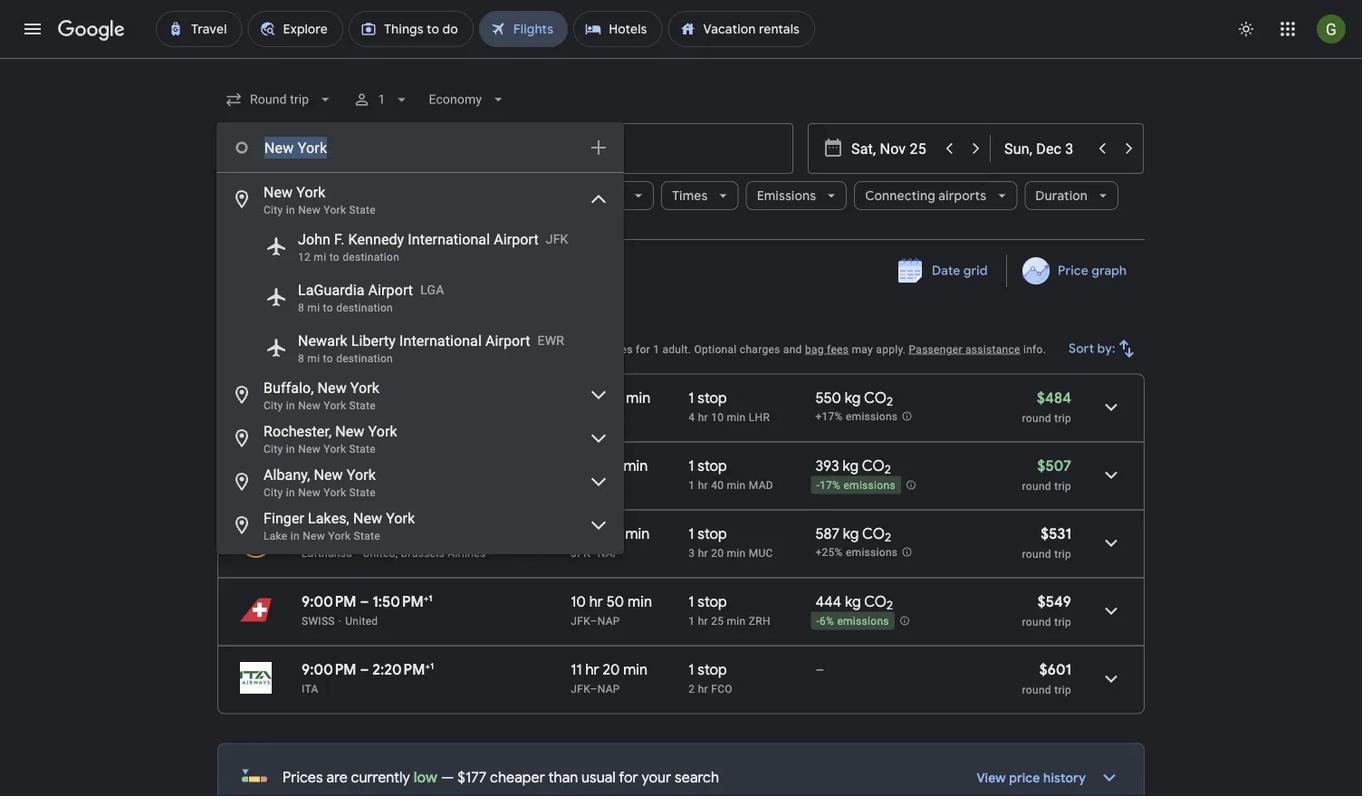 Task type: vqa. For each thing, say whether or not it's contained in the screenshot.


Task type: locate. For each thing, give the bounding box(es) containing it.
0 horizontal spatial  image
[[334, 479, 337, 491]]

trip down 507 us dollars text field on the bottom
[[1055, 480, 1072, 492]]

2 vertical spatial +
[[425, 660, 430, 672]]

2 for 444
[[887, 598, 893, 613]]

international down laguardia airport (lga) option
[[400, 332, 482, 349]]

round inside $601 round trip
[[1022, 683, 1052, 696]]

co
[[864, 389, 887, 407], [862, 457, 885, 475], [862, 525, 885, 543], [864, 592, 887, 611]]

stop for 12 hr 45 min
[[698, 525, 727, 543]]

leaves john f. kennedy international airport at 9:00 pm on saturday, november 25 and arrives at naples international airport at 1:50 pm on sunday, november 26. element
[[302, 592, 433, 611]]

round down $484
[[1022, 412, 1052, 424]]

nap inside 11 hr 30 min – nap
[[598, 479, 620, 491]]

– up 'united,'
[[359, 525, 368, 543]]

+17%
[[816, 411, 843, 423]]

to down laguardia
[[323, 302, 333, 314]]

1 9:00 pm from the top
[[302, 592, 357, 611]]

1 horizontal spatial and
[[783, 343, 802, 356]]

1 vertical spatial to
[[323, 302, 333, 314]]

sort by: button
[[1062, 327, 1145, 371]]

sort by:
[[1069, 341, 1116, 357]]

date grid
[[932, 263, 988, 279]]

in inside new york city in new york state
[[286, 204, 295, 217]]

5 trip from the top
[[1055, 683, 1072, 696]]

6%
[[820, 615, 834, 628]]

nap
[[598, 411, 620, 424], [598, 479, 620, 491], [598, 547, 620, 559], [598, 615, 620, 627], [598, 683, 620, 695]]

+25%
[[816, 546, 843, 559]]

jfk for 10
[[571, 615, 590, 627]]

2 left fco
[[689, 683, 695, 695]]

6:20 pm
[[378, 389, 431, 407]]

1 vertical spatial mi
[[307, 302, 320, 314]]

new york option
[[217, 178, 624, 221]]

2 inside 444 kg co 2
[[887, 598, 893, 613]]

flight details. leaves john f. kennedy international airport at 9:00 pm on saturday, november 25 and arrives at naples international airport at 1:50 pm on sunday, november 26. image
[[1090, 589, 1133, 633]]

0 vertical spatial  image
[[334, 479, 337, 491]]

1 vertical spatial -
[[817, 615, 820, 628]]

$601 round trip
[[1022, 660, 1072, 696]]

1 vertical spatial price
[[1058, 263, 1089, 279]]

price left graph
[[1058, 263, 1089, 279]]

nap inside 12 hr 45 min jfk – nap
[[598, 547, 620, 559]]

kg
[[845, 389, 861, 407], [843, 457, 859, 475], [843, 525, 859, 543], [845, 592, 861, 611]]

main menu image
[[22, 18, 43, 40]]

1 1 stop flight. element from the top
[[689, 389, 727, 410]]

in for rochester,
[[286, 443, 295, 456]]

1 vertical spatial 50
[[607, 592, 624, 611]]

 image left united
[[339, 615, 342, 627]]

1 stop from the top
[[698, 389, 727, 407]]

5 round from the top
[[1022, 683, 1052, 696]]

origin, select multiple airports image
[[588, 137, 610, 159]]

50
[[605, 389, 623, 407], [607, 592, 624, 611]]

co up +25% emissions
[[862, 525, 885, 543]]

1 stop 4 hr 10 min lhr
[[689, 389, 770, 424]]

1 vertical spatial 9:00 pm
[[302, 660, 357, 679]]

required
[[526, 343, 568, 356]]

min inside 11 hr 30 min – nap
[[624, 457, 648, 475]]

11 hr 20 min jfk – nap
[[571, 660, 648, 695]]

5 nap from the top
[[598, 683, 620, 695]]

0 vertical spatial destination
[[343, 251, 400, 264]]

jfk inside 10 hr 50 min jfk – nap
[[571, 615, 590, 627]]

state inside buffalo, new york city in new york state
[[349, 399, 376, 412]]

to down newark
[[323, 352, 333, 365]]

45
[[605, 525, 622, 543]]

0 horizontal spatial price
[[307, 343, 333, 356]]

fees
[[611, 343, 633, 356], [827, 343, 849, 356]]

price for price
[[593, 188, 623, 204]]

587 kg co 2
[[816, 525, 891, 546]]

4 nap from the top
[[598, 615, 620, 627]]

to inside laguardia airport lga 8 mi to destination
[[323, 302, 333, 314]]

kg up the "+17% emissions"
[[845, 389, 861, 407]]

– inside 12 hr 45 min jfk – nap
[[590, 547, 598, 559]]

-17% emissions
[[817, 479, 896, 492]]

3 1 stop flight. element from the top
[[689, 525, 727, 546]]

 image
[[334, 479, 337, 491], [339, 615, 342, 627]]

11 left toggle nearby airports for albany, new york image
[[571, 457, 582, 475]]

co for 587
[[862, 525, 885, 543]]

1 vertical spatial 12
[[571, 525, 584, 543]]

mi right on
[[307, 352, 320, 365]]

0 vertical spatial airport
[[494, 231, 539, 248]]

american,
[[302, 411, 353, 424], [341, 479, 392, 491]]

444
[[816, 592, 842, 611]]

9:00 pm
[[302, 592, 357, 611], [302, 660, 357, 679]]

12:15 pm
[[371, 525, 427, 543]]

airport inside john f. kennedy international airport jfk 12 mi to destination
[[494, 231, 539, 248]]

airports
[[939, 188, 987, 204]]

1 stop flight. element up 25
[[689, 592, 727, 614]]

stop up 25
[[698, 592, 727, 611]]

price
[[307, 343, 333, 356], [1009, 770, 1040, 787]]

american, down leaves john f. kennedy international airport at 8:40 pm on saturday, november 25 and arrives at naples international airport at 2:10 pm on sunday, november 26. element
[[341, 479, 392, 491]]

1 trip from the top
[[1055, 412, 1072, 424]]

co up the "+17% emissions"
[[864, 389, 887, 407]]

leaves john f. kennedy international airport at 9:00 pm on saturday, november 25 and arrives at naples international airport at 2:20 pm on sunday, november 26. element
[[302, 660, 434, 679]]

for left the your
[[619, 768, 638, 787]]

0 vertical spatial prices
[[452, 343, 484, 356]]

co for 550
[[864, 389, 887, 407]]

2 vertical spatial to
[[323, 352, 333, 365]]

2 stop from the top
[[698, 457, 727, 475]]

times
[[672, 188, 708, 204]]

to inside john f. kennedy international airport jfk 12 mi to destination
[[329, 251, 340, 264]]

2 inside '587 kg co 2'
[[885, 530, 891, 546]]

550 kg co 2
[[816, 389, 893, 410]]

stop inside 1 stop 2 hr fco
[[698, 660, 727, 679]]

1 city from the top
[[264, 204, 283, 217]]

round inside the $507 round trip
[[1022, 480, 1052, 492]]

view price history image
[[1088, 756, 1131, 796]]

buffalo, new york option
[[217, 373, 624, 417]]

hr inside 1 stop 2 hr fco
[[698, 683, 708, 695]]

nap down 45
[[598, 547, 620, 559]]

total duration 11 hr 20 min. element
[[571, 660, 689, 682]]

2 for 393
[[885, 462, 891, 478]]

1 button
[[345, 78, 418, 121]]

0 vertical spatial 9:00 pm
[[302, 592, 357, 611]]

None text field
[[509, 123, 794, 174]]

5 stop from the top
[[698, 660, 727, 679]]

1 stop flight. element
[[689, 389, 727, 410], [689, 457, 727, 478], [689, 525, 727, 546], [689, 592, 727, 614], [689, 660, 727, 682]]

11 for 11 hr 20 min
[[571, 660, 582, 679]]

0 vertical spatial 50
[[605, 389, 623, 407]]

1 vertical spatial price
[[1009, 770, 1040, 787]]

9:00 pm – 1:50 pm + 1
[[302, 592, 433, 611]]

1 stop flight. element up fco
[[689, 660, 727, 682]]

min left muc
[[727, 547, 746, 559]]

bag
[[805, 343, 824, 356]]

round inside $549 round trip
[[1022, 616, 1052, 628]]

trip inside $601 round trip
[[1055, 683, 1072, 696]]

1 vertical spatial 8
[[298, 352, 304, 365]]

mi inside newark liberty international airport ewr 8 mi to destination
[[307, 352, 320, 365]]

international
[[408, 231, 490, 248], [400, 332, 482, 349]]

prices include required taxes + fees for 1 adult. optional charges and bag fees may apply. passenger assistance
[[452, 343, 1021, 356]]

– up british
[[366, 389, 375, 407]]

0 horizontal spatial 20
[[603, 660, 620, 679]]

co inside 550 kg co 2
[[864, 389, 887, 407]]

12 left toggle nearby airports for finger lakes, new york icon
[[571, 525, 584, 543]]

1 nap from the top
[[598, 411, 620, 424]]

min right 40
[[727, 479, 746, 491]]

emissions
[[846, 411, 898, 423], [844, 479, 896, 492], [846, 546, 898, 559], [837, 615, 889, 628]]

1 inside 9:00 pm – 2:20 pm + 1
[[430, 660, 434, 672]]

0 horizontal spatial 10
[[571, 592, 586, 611]]

charges
[[740, 343, 781, 356]]

549 US dollars text field
[[1038, 592, 1072, 611]]

1 horizontal spatial 20
[[711, 547, 724, 559]]

0 vertical spatial to
[[329, 251, 340, 264]]

+ down arrival time: 1:50 pm on  sunday, november 26. text field
[[425, 660, 430, 672]]

50 inside 13 hr 50 min nap
[[605, 389, 623, 407]]

1 stop flight. element for 11 hr 20 min
[[689, 660, 727, 682]]

– down total duration 10 hr 50 min. element
[[590, 615, 598, 627]]

city inside rochester, new york city in new york state
[[264, 443, 283, 456]]

jfk inside 11 hr 20 min jfk – nap
[[571, 683, 590, 695]]

2:10 pm
[[372, 457, 423, 475]]

2 - from the top
[[817, 615, 820, 628]]

none search field containing new york
[[217, 78, 1145, 554]]

0 vertical spatial mi
[[314, 251, 326, 264]]

4 city from the top
[[264, 486, 283, 499]]

lhr
[[749, 411, 770, 424]]

in down 'albany,'
[[286, 486, 295, 499]]

4 stop from the top
[[698, 592, 727, 611]]

and left bag
[[783, 343, 802, 356]]

total duration 12 hr 45 min. element
[[571, 525, 689, 546]]

9:00 pm up ita
[[302, 660, 357, 679]]

state inside new york city in new york state
[[349, 204, 376, 217]]

3 round from the top
[[1022, 548, 1052, 560]]

rochester, new york option
[[217, 417, 624, 460]]

in inside buffalo, new york city in new york state
[[286, 399, 295, 412]]

fees right taxes
[[611, 343, 633, 356]]

4 trip from the top
[[1055, 616, 1072, 628]]

currently
[[351, 768, 410, 787]]

rochester,
[[264, 423, 332, 440]]

+ inside 9:00 pm – 1:50 pm + 1
[[424, 592, 429, 604]]

hr left 40
[[698, 479, 708, 491]]

flight details. leaves john f. kennedy international airport at 10:30 pm on saturday, november 25 and arrives at naples international airport at 6:20 pm on sunday, november 26. image
[[1090, 385, 1133, 429]]

- down the 393 in the right of the page
[[817, 479, 820, 492]]

5 1 stop flight. element from the top
[[689, 660, 727, 682]]

1 vertical spatial 11
[[571, 660, 582, 679]]

0 vertical spatial for
[[636, 343, 650, 356]]

in
[[286, 204, 295, 217], [286, 399, 295, 412], [286, 443, 295, 456], [286, 486, 295, 499], [291, 530, 300, 543]]

hr down 10 hr 50 min jfk – nap
[[586, 660, 599, 679]]

kg inside 444 kg co 2
[[845, 592, 861, 611]]

- for 393
[[817, 479, 820, 492]]

bag fees button
[[805, 343, 849, 356]]

2 vertical spatial airport
[[486, 332, 530, 349]]

emissions down 550 kg co 2
[[846, 411, 898, 423]]

trip inside $484 round trip
[[1055, 412, 1072, 424]]

- for 444
[[817, 615, 820, 628]]

1 stop flight. element for 11 hr 30 min
[[689, 457, 727, 478]]

hr right 3
[[698, 547, 708, 559]]

0 horizontal spatial and
[[336, 343, 354, 356]]

4 round from the top
[[1022, 616, 1052, 628]]

0 vertical spatial 10
[[711, 411, 724, 424]]

1 horizontal spatial price
[[1058, 263, 1089, 279]]

—
[[441, 768, 454, 787]]

0 vertical spatial american,
[[302, 411, 353, 424]]

swiss
[[302, 615, 335, 627]]

2 trip from the top
[[1055, 480, 1072, 492]]

+ inside 9:00 pm – 2:20 pm + 1
[[425, 660, 430, 672]]

kg inside 393 kg co 2
[[843, 457, 859, 475]]

3
[[689, 547, 695, 559]]

Departure time: 5:30 PM. text field
[[302, 525, 355, 543]]

20 inside '1 stop 3 hr 20 min muc'
[[711, 547, 724, 559]]

co inside '587 kg co 2'
[[862, 525, 885, 543]]

hr down 12 hr 45 min jfk – nap at the left of the page
[[589, 592, 603, 611]]

city inside buffalo, new york city in new york state
[[264, 399, 283, 412]]

american, inside 10:30 pm – 6:20 pm american, british airways
[[302, 411, 353, 424]]

1 stop flight. element up 3
[[689, 525, 727, 546]]

– up american, finnair in the left bottom of the page
[[359, 457, 368, 475]]

- down 444
[[817, 615, 820, 628]]

prices for prices are currently low — $177 cheaper than usual for your search
[[283, 768, 323, 787]]

2 for 550
[[887, 394, 893, 410]]

None search field
[[217, 78, 1145, 554]]

toggle nearby airports for finger lakes, new york image
[[588, 515, 610, 536]]

1 11 from the top
[[571, 457, 582, 475]]

hr left 45
[[588, 525, 602, 543]]

1 inside 9:00 pm – 1:50 pm + 1
[[429, 592, 433, 604]]

all
[[252, 188, 267, 204]]

0 vertical spatial international
[[408, 231, 490, 248]]

hr right the 4
[[698, 411, 708, 424]]

0 vertical spatial price
[[593, 188, 623, 204]]

city inside albany, new york city in new york state
[[264, 486, 283, 499]]

1 horizontal spatial  image
[[339, 615, 342, 627]]

Arrival time: 2:20 PM on  Sunday, November 26. text field
[[372, 660, 434, 679]]

2 up +25% emissions
[[885, 530, 891, 546]]

nap down total duration 11 hr 20 min. element
[[598, 683, 620, 695]]

jfk for 11
[[571, 683, 590, 695]]

loading results progress bar
[[0, 58, 1362, 62]]

531 US dollars text field
[[1041, 525, 1072, 543]]

total duration 11 hr 30 min. element
[[571, 457, 689, 478]]

1 vertical spatial  image
[[339, 615, 342, 627]]

2 8 from the top
[[298, 352, 304, 365]]

in right all
[[286, 204, 295, 217]]

1 horizontal spatial 12
[[571, 525, 584, 543]]

stop inside 1 stop 4 hr 10 min lhr
[[698, 389, 727, 407]]

 image for 8:40 pm
[[334, 479, 337, 491]]

hr inside '1 stop 3 hr 20 min muc'
[[698, 547, 708, 559]]

destination down kennedy
[[343, 251, 400, 264]]

– inside 10 hr 50 min jfk – nap
[[590, 615, 598, 627]]

550
[[816, 389, 842, 407]]

prices for prices include required taxes + fees for 1 adult. optional charges and bag fees may apply. passenger assistance
[[452, 343, 484, 356]]

– down total duration 11 hr 20 min. element
[[590, 683, 598, 695]]

total duration 13 hr 50 min. element
[[571, 389, 689, 410]]

state inside albany, new york city in new york state
[[349, 486, 376, 499]]

8 up departing
[[298, 302, 304, 314]]

min right 45
[[626, 525, 650, 543]]

iberia
[[302, 479, 330, 491]]

in down buffalo,
[[286, 399, 295, 412]]

11 inside 11 hr 30 min – nap
[[571, 457, 582, 475]]

leaves john f. kennedy international airport at 5:30 pm on saturday, november 25 and arrives at naples international airport at 12:15 pm on sunday, november 26. element
[[302, 525, 436, 543]]

$484 round trip
[[1022, 389, 1072, 424]]

50 for 13
[[605, 389, 623, 407]]

20 inside 11 hr 20 min jfk – nap
[[603, 660, 620, 679]]

in inside albany, new york city in new york state
[[286, 486, 295, 499]]

0 vertical spatial price
[[307, 343, 333, 356]]

5:30 pm
[[302, 525, 355, 543]]

all filters button
[[217, 181, 319, 210]]

york
[[296, 183, 326, 201], [324, 204, 346, 217], [350, 379, 380, 396], [324, 399, 346, 412], [368, 423, 397, 440], [324, 443, 346, 456], [347, 466, 376, 483], [324, 486, 346, 499], [386, 510, 415, 527], [328, 530, 351, 543]]

2 round from the top
[[1022, 480, 1052, 492]]

in down rochester,
[[286, 443, 295, 456]]

toggle nearby airports for albany, new york image
[[588, 471, 610, 493]]

stop inside 1 stop 1 hr 25 min zrh
[[698, 592, 727, 611]]

2 9:00 pm from the top
[[302, 660, 357, 679]]

prices right why these options? image
[[452, 343, 484, 356]]

co inside 444 kg co 2
[[864, 592, 887, 611]]

trip
[[1055, 412, 1072, 424], [1055, 480, 1072, 492], [1055, 548, 1072, 560], [1055, 616, 1072, 628], [1055, 683, 1072, 696]]

trip down $531
[[1055, 548, 1072, 560]]

0 horizontal spatial 12
[[298, 251, 311, 264]]

co inside 393 kg co 2
[[862, 457, 885, 475]]

mi down the john at the left of page
[[314, 251, 326, 264]]

– down toggle nearby airports for finger lakes, new york icon
[[590, 547, 598, 559]]

for left adult.
[[636, 343, 650, 356]]

total duration 10 hr 50 min. element
[[571, 592, 689, 614]]

nap up the toggle nearby airports for rochester, new york icon
[[598, 411, 620, 424]]

trip for $484
[[1055, 412, 1072, 424]]

find the best price region
[[217, 255, 1145, 302]]

507 US dollars text field
[[1038, 457, 1072, 475]]

lufthansa
[[302, 547, 352, 559]]

times button
[[662, 174, 739, 217]]

round
[[1022, 412, 1052, 424], [1022, 480, 1052, 492], [1022, 548, 1052, 560], [1022, 616, 1052, 628], [1022, 683, 1052, 696]]

0 vertical spatial -
[[817, 479, 820, 492]]

2 11 from the top
[[571, 660, 582, 679]]

– inside 10:30 pm – 6:20 pm american, british airways
[[366, 389, 375, 407]]

stop inside '1 stop 3 hr 20 min muc'
[[698, 525, 727, 543]]

price right view
[[1009, 770, 1040, 787]]

+ for 10
[[424, 592, 429, 604]]

50 inside 10 hr 50 min jfk – nap
[[607, 592, 624, 611]]

destination inside john f. kennedy international airport jfk 12 mi to destination
[[343, 251, 400, 264]]

round down the $601
[[1022, 683, 1052, 696]]

587
[[816, 525, 840, 543]]

50 down 12 hr 45 min jfk – nap at the left of the page
[[607, 592, 624, 611]]

kg inside '587 kg co 2'
[[843, 525, 859, 543]]

state for rochester, new york
[[349, 443, 376, 456]]

1 vertical spatial international
[[400, 332, 482, 349]]

trip down $484
[[1055, 412, 1072, 424]]

None field
[[217, 83, 342, 116], [422, 83, 515, 116], [217, 83, 342, 116], [422, 83, 515, 116]]

1 vertical spatial airport
[[368, 281, 413, 298]]

1 - from the top
[[817, 479, 820, 492]]

lga
[[420, 282, 444, 297]]

hr left the 30
[[586, 457, 599, 475]]

destination down liberty
[[336, 352, 393, 365]]

1 stop flight. element for 12 hr 45 min
[[689, 525, 727, 546]]

trip inside $531 round trip
[[1055, 548, 1072, 560]]

in for buffalo,
[[286, 399, 295, 412]]

layover (1 of 1) is a 3 hr 20 min layover at munich international airport in munich. element
[[689, 546, 807, 560]]

change appearance image
[[1225, 7, 1268, 51]]

nap inside 11 hr 20 min jfk – nap
[[598, 683, 620, 695]]

0 vertical spatial 12
[[298, 251, 311, 264]]

list box containing new york
[[217, 173, 624, 554]]

round down $549
[[1022, 616, 1052, 628]]

date
[[932, 263, 961, 279]]

0 horizontal spatial price
[[593, 188, 623, 204]]

for
[[636, 343, 650, 356], [619, 768, 638, 787]]

– inside 11 hr 30 min – nap
[[590, 479, 598, 491]]

– down "6%" in the bottom right of the page
[[816, 660, 824, 679]]

0 vertical spatial 11
[[571, 457, 582, 475]]

trip down the $601
[[1055, 683, 1072, 696]]

finger lakes, new york option
[[217, 504, 624, 547]]

nap inside 10 hr 50 min jfk – nap
[[598, 615, 620, 627]]

kg for 550
[[845, 389, 861, 407]]

jfk inside 12 hr 45 min jfk – nap
[[571, 547, 590, 559]]

Departure time: 9:00 PM. text field
[[302, 592, 357, 611]]

10 down 12 hr 45 min jfk – nap at the left of the page
[[571, 592, 586, 611]]

kg inside 550 kg co 2
[[845, 389, 861, 407]]

rochester, new york city in new york state
[[264, 423, 397, 456]]

3 stop from the top
[[698, 525, 727, 543]]

$549 round trip
[[1022, 592, 1072, 628]]

min right 'toggle nearby airports for buffalo, new york' icon
[[626, 389, 651, 407]]

jfk inside john f. kennedy international airport jfk 12 mi to destination
[[546, 231, 569, 246]]

hr inside 1 stop 1 hr 40 min mad
[[698, 479, 708, 491]]

11 inside 11 hr 20 min jfk – nap
[[571, 660, 582, 679]]

mi
[[314, 251, 326, 264], [307, 302, 320, 314], [307, 352, 320, 365]]

mi up best departing flights at the left of the page
[[307, 302, 320, 314]]

1 horizontal spatial 10
[[711, 411, 724, 424]]

stop for 11 hr 20 min
[[698, 660, 727, 679]]

2 vertical spatial destination
[[336, 352, 393, 365]]

toggle nearby airports for buffalo, new york image
[[588, 384, 610, 406]]

best departing flights
[[217, 315, 399, 338]]

3 nap from the top
[[598, 547, 620, 559]]

nap inside 13 hr 50 min nap
[[598, 411, 620, 424]]

 image right iberia
[[334, 479, 337, 491]]

8 down newark
[[298, 352, 304, 365]]

1 up layover (1 of 1) is a 2 hr layover at leonardo da vinci–fiumicino airport in rome. "element"
[[689, 660, 694, 679]]

0 vertical spatial 20
[[711, 547, 724, 559]]

Departure time: 8:40 PM. text field
[[302, 457, 356, 475]]

1 left adult.
[[653, 343, 660, 356]]

1 vertical spatial 20
[[603, 660, 620, 679]]

601 US dollars text field
[[1040, 660, 1072, 679]]

1 up where else? text box
[[378, 92, 385, 107]]

graph
[[1092, 263, 1127, 279]]

20 right 3
[[711, 547, 724, 559]]

price
[[593, 188, 623, 204], [1058, 263, 1089, 279]]

list box
[[217, 173, 624, 554]]

2 city from the top
[[264, 399, 283, 412]]

min right the 30
[[624, 457, 648, 475]]

1 horizontal spatial prices
[[452, 343, 484, 356]]

zrh
[[749, 615, 771, 627]]

20
[[711, 547, 724, 559], [603, 660, 620, 679]]

trip for $531
[[1055, 548, 1072, 560]]

kg up "-17% emissions"
[[843, 457, 859, 475]]

2 inside 550 kg co 2
[[887, 394, 893, 410]]

0 vertical spatial 8
[[298, 302, 304, 314]]

 image for 9:00 pm
[[339, 615, 342, 627]]

9:00 pm up 'swiss'
[[302, 592, 357, 611]]

prices
[[452, 343, 484, 356], [283, 768, 323, 787]]

kg for 393
[[843, 457, 859, 475]]

round inside $531 round trip
[[1022, 548, 1052, 560]]

optional
[[694, 343, 737, 356]]

in right lake
[[291, 530, 300, 543]]

1 horizontal spatial fees
[[827, 343, 849, 356]]

393 kg co 2
[[816, 457, 891, 478]]

1 down 3
[[689, 592, 694, 611]]

leaves john f. kennedy international airport at 8:40 pm on saturday, november 25 and arrives at naples international airport at 2:10 pm on sunday, november 26. element
[[302, 457, 431, 475]]

1 right 2:20 pm
[[430, 660, 434, 672]]

2 nap from the top
[[598, 479, 620, 491]]

min down 10 hr 50 min jfk – nap
[[623, 660, 648, 679]]

1 up 3
[[689, 525, 694, 543]]

min left lhr at right bottom
[[727, 411, 746, 424]]

3 trip from the top
[[1055, 548, 1072, 560]]

2 for 587
[[885, 530, 891, 546]]

1 vertical spatial 10
[[571, 592, 586, 611]]

3 city from the top
[[264, 443, 283, 456]]

price graph
[[1058, 263, 1127, 279]]

hr inside 11 hr 30 min – nap
[[586, 457, 599, 475]]

round down $531
[[1022, 548, 1052, 560]]

price for price graph
[[1058, 263, 1089, 279]]

kg up '-6% emissions'
[[845, 592, 861, 611]]

flight details. leaves john f. kennedy international airport at 5:30 pm on saturday, november 25 and arrives at naples international airport at 12:15 pm on sunday, november 26. image
[[1090, 521, 1133, 565]]

stop up layover (1 of 1) is a 4 hr 10 min layover at heathrow airport in london. element
[[698, 389, 727, 407]]

newark liberty international airport ewr 8 mi to destination
[[298, 332, 564, 365]]

11 down 10 hr 50 min jfk – nap
[[571, 660, 582, 679]]

2 up '-6% emissions'
[[887, 598, 893, 613]]

2 vertical spatial mi
[[307, 352, 320, 365]]

passenger
[[909, 343, 963, 356]]

0 horizontal spatial fees
[[611, 343, 633, 356]]

price inside button
[[1058, 263, 1089, 279]]

4 1 stop flight. element from the top
[[689, 592, 727, 614]]

$531
[[1041, 525, 1072, 543]]

city for rochester, new york
[[264, 443, 283, 456]]

stop for 11 hr 30 min
[[698, 457, 727, 475]]

0 horizontal spatial prices
[[283, 768, 323, 787]]

20 down 10 hr 50 min jfk – nap
[[603, 660, 620, 679]]

Arrival time: 2:10 PM on  Sunday, November 26. text field
[[372, 457, 431, 475]]

2 inside 393 kg co 2
[[885, 462, 891, 478]]

2 1 stop flight. element from the top
[[689, 457, 727, 478]]

10 right the 4
[[711, 411, 724, 424]]

1 vertical spatial +
[[424, 592, 429, 604]]

1 right 1:50 pm
[[429, 592, 433, 604]]

to inside newark liberty international airport ewr 8 mi to destination
[[323, 352, 333, 365]]

1 round from the top
[[1022, 412, 1052, 424]]

2 up the "+17% emissions"
[[887, 394, 893, 410]]

price down origin, select multiple airports "icon"
[[593, 188, 623, 204]]

by:
[[1098, 341, 1116, 357]]

1 inside 1 stop 2 hr fco
[[689, 660, 694, 679]]

your
[[642, 768, 671, 787]]

1 8 from the top
[[298, 302, 304, 314]]

1 vertical spatial prices
[[283, 768, 323, 787]]

passenger assistance button
[[909, 343, 1021, 356]]

1 horizontal spatial price
[[1009, 770, 1040, 787]]

1 vertical spatial destination
[[336, 302, 393, 314]]

+ for 11
[[425, 660, 430, 672]]



Task type: describe. For each thing, give the bounding box(es) containing it.
round for $531
[[1022, 548, 1052, 560]]

toggle nearby airports for new york image
[[588, 188, 610, 210]]

11 for 11 hr 30 min
[[571, 457, 582, 475]]

1 stop 2 hr fco
[[689, 660, 733, 695]]

40
[[711, 479, 724, 491]]

min inside '1 stop 3 hr 20 min muc'
[[727, 547, 746, 559]]

airport inside newark liberty international airport ewr 8 mi to destination
[[486, 332, 530, 349]]

13
[[571, 389, 584, 407]]

1 inside '1 stop 3 hr 20 min muc'
[[689, 525, 694, 543]]

co for 444
[[864, 592, 887, 611]]

10:30 pm
[[302, 389, 362, 407]]

444 kg co 2
[[816, 592, 893, 613]]

ranked based on price and convenience
[[217, 343, 421, 356]]

fco
[[711, 683, 733, 695]]

search
[[675, 768, 719, 787]]

destination inside laguardia airport lga 8 mi to destination
[[336, 302, 393, 314]]

hr inside 11 hr 20 min jfk – nap
[[586, 660, 599, 679]]

layover (1 of 1) is a 1 hr 40 min layover at adolfo suárez madrid–barajas airport in madrid. element
[[689, 478, 807, 492]]

lakes,
[[308, 510, 350, 527]]

cheaper
[[490, 768, 545, 787]]

8 inside laguardia airport lga 8 mi to destination
[[298, 302, 304, 314]]

10 hr 50 min jfk – nap
[[571, 592, 652, 627]]

stop for 13 hr 50 min
[[698, 389, 727, 407]]

price graph button
[[1011, 255, 1141, 287]]

duration
[[1036, 188, 1088, 204]]

emissions button
[[746, 174, 847, 217]]

round for $601
[[1022, 683, 1052, 696]]

best departing flights main content
[[217, 255, 1145, 796]]

min inside 11 hr 20 min jfk – nap
[[623, 660, 648, 679]]

f.
[[334, 231, 345, 248]]

1 inside popup button
[[378, 92, 385, 107]]

5:30 pm – 12:15 pm
[[302, 525, 427, 543]]

min inside 1 stop 1 hr 40 min mad
[[727, 479, 746, 491]]

30
[[603, 457, 620, 475]]

ita
[[302, 683, 318, 695]]

british
[[356, 411, 388, 424]]

12 inside 12 hr 45 min jfk – nap
[[571, 525, 584, 543]]

nap for 50
[[598, 615, 620, 627]]

buffalo,
[[264, 379, 314, 396]]

$507 round trip
[[1022, 457, 1072, 492]]

$484
[[1037, 389, 1072, 407]]

+25% emissions
[[816, 546, 898, 559]]

2 inside 1 stop 2 hr fco
[[689, 683, 695, 695]]

Return text field
[[1005, 124, 1088, 173]]

layover (1 of 1) is a 4 hr 10 min layover at heathrow airport in london. element
[[689, 410, 807, 424]]

9:00 pm for 2:20 pm
[[302, 660, 357, 679]]

1 vertical spatial american,
[[341, 479, 392, 491]]

state for albany, new york
[[349, 486, 376, 499]]

airways
[[391, 411, 431, 424]]

emissions down 444 kg co 2
[[837, 615, 889, 628]]

nap for 45
[[598, 547, 620, 559]]

prices are currently low — $177 cheaper than usual for your search
[[283, 768, 719, 787]]

Arrival time: 12:15 PM on  Sunday, November 26. text field
[[371, 525, 436, 543]]

albany,
[[264, 466, 310, 483]]

2 and from the left
[[783, 343, 802, 356]]

0 vertical spatial +
[[602, 343, 608, 356]]

emissions down '587 kg co 2'
[[846, 546, 898, 559]]

may
[[852, 343, 873, 356]]

2 fees from the left
[[827, 343, 849, 356]]

17%
[[820, 479, 841, 492]]

flights
[[346, 315, 399, 338]]

1 down the 4
[[689, 457, 694, 475]]

ewr
[[538, 333, 564, 348]]

Departure time: 9:00 PM. text field
[[302, 660, 357, 679]]

Departure time: 10:30 PM. text field
[[302, 389, 362, 407]]

are
[[327, 768, 348, 787]]

8 inside newark liberty international airport ewr 8 mi to destination
[[298, 352, 304, 365]]

why these options? image
[[425, 341, 441, 357]]

min inside 1 stop 1 hr 25 min zrh
[[727, 615, 746, 627]]

toggle nearby airports for rochester, new york image
[[588, 428, 610, 449]]

convenience
[[357, 343, 421, 356]]

mi inside john f. kennedy international airport jfk 12 mi to destination
[[314, 251, 326, 264]]

price button
[[582, 174, 654, 217]]

kg for 587
[[843, 525, 859, 543]]

10:30 pm – 6:20 pm american, british airways
[[302, 389, 431, 424]]

Arrival time: 1:50 PM on  Sunday, November 26. text field
[[372, 592, 433, 611]]

1 stop flight. element for 13 hr 50 min
[[689, 389, 727, 410]]

1 stop flight. element for 10 hr 50 min
[[689, 592, 727, 614]]

Arrival time: 6:20 PM on  Sunday, November 26. text field
[[378, 389, 440, 407]]

trip for $507
[[1055, 480, 1072, 492]]

lake
[[264, 530, 288, 543]]

flight details. leaves john f. kennedy international airport at 8:40 pm on saturday, november 25 and arrives at naples international airport at 2:10 pm on sunday, november 26. image
[[1090, 453, 1133, 497]]

airlines
[[448, 547, 486, 559]]

9:00 pm – 2:20 pm + 1
[[302, 660, 434, 679]]

hr inside 1 stop 1 hr 25 min zrh
[[698, 615, 708, 627]]

10 inside 1 stop 4 hr 10 min lhr
[[711, 411, 724, 424]]

12 hr 45 min jfk – nap
[[571, 525, 650, 559]]

city for buffalo, new york
[[264, 399, 283, 412]]

1 fees from the left
[[611, 343, 633, 356]]

usual
[[582, 768, 616, 787]]

13 hr 50 min nap
[[571, 389, 651, 424]]

8:40 pm – 2:10 pm
[[302, 457, 423, 475]]

emissions down 393 kg co 2
[[844, 479, 896, 492]]

– up united
[[360, 592, 369, 611]]

round for $507
[[1022, 480, 1052, 492]]

enter your origin dialog
[[217, 122, 624, 554]]

Where else? text field
[[264, 126, 577, 169]]

layover (1 of 1) is a 2 hr layover at leonardo da vinci–fiumicino airport in rome. element
[[689, 682, 807, 696]]

1 inside 1 stop 4 hr 10 min lhr
[[689, 389, 694, 407]]

1 left 25
[[689, 615, 695, 627]]

stops
[[338, 188, 371, 204]]

date grid button
[[885, 255, 1003, 287]]

apply.
[[876, 343, 906, 356]]

min inside 13 hr 50 min nap
[[626, 389, 651, 407]]

1 stop 3 hr 20 min muc
[[689, 525, 773, 559]]

john f. kennedy international airport (jfk) option
[[217, 221, 624, 272]]

hr inside 10 hr 50 min jfk – nap
[[589, 592, 603, 611]]

departing
[[259, 315, 342, 338]]

mi inside laguardia airport lga 8 mi to destination
[[307, 302, 320, 314]]

9:00 pm for 1:50 pm
[[302, 592, 357, 611]]

co for 393
[[862, 457, 885, 475]]

min inside 1 stop 4 hr 10 min lhr
[[727, 411, 746, 424]]

albany, new york option
[[217, 460, 624, 504]]

kg for 444
[[845, 592, 861, 611]]

connecting airports button
[[854, 174, 1018, 217]]

– left 2:20 pm
[[360, 660, 369, 679]]

10 inside 10 hr 50 min jfk – nap
[[571, 592, 586, 611]]

international inside john f. kennedy international airport jfk 12 mi to destination
[[408, 231, 490, 248]]

$177
[[458, 768, 487, 787]]

kennedy
[[348, 231, 404, 248]]

connecting
[[865, 188, 936, 204]]

based
[[258, 343, 289, 356]]

laguardia airport (lga) option
[[217, 272, 624, 322]]

finger
[[264, 510, 304, 527]]

filters
[[270, 188, 305, 204]]

1 and from the left
[[336, 343, 354, 356]]

hr inside 12 hr 45 min jfk – nap
[[588, 525, 602, 543]]

emissions
[[757, 188, 816, 204]]

Departure text field
[[852, 124, 935, 173]]

1 left 40
[[689, 479, 695, 491]]

in for albany,
[[286, 486, 295, 499]]

nap for 20
[[598, 683, 620, 695]]

jfk for 12
[[571, 547, 590, 559]]

new york city in new york state
[[264, 183, 376, 217]]

on
[[292, 343, 304, 356]]

finger lakes, new york lake in new york state
[[264, 510, 415, 543]]

laguardia airport lga 8 mi to destination
[[298, 281, 444, 314]]

city for albany, new york
[[264, 486, 283, 499]]

484 US dollars text field
[[1037, 389, 1072, 407]]

flight details. leaves john f. kennedy international airport at 9:00 pm on saturday, november 25 and arrives at naples international airport at 2:20 pm on sunday, november 26. image
[[1090, 657, 1133, 701]]

destination inside newark liberty international airport ewr 8 mi to destination
[[336, 352, 393, 365]]

adult.
[[663, 343, 691, 356]]

hr inside 1 stop 4 hr 10 min lhr
[[698, 411, 708, 424]]

– inside 11 hr 20 min jfk – nap
[[590, 683, 598, 695]]

393
[[816, 457, 840, 475]]

newark liberty international airport (ewr) option
[[217, 322, 624, 373]]

low
[[414, 768, 438, 787]]

round for $549
[[1022, 616, 1052, 628]]

round for $484
[[1022, 412, 1052, 424]]

american, finnair
[[341, 479, 429, 491]]

newark
[[298, 332, 348, 349]]

taxes
[[571, 343, 599, 356]]

min inside 12 hr 45 min jfk – nap
[[626, 525, 650, 543]]

international inside newark liberty international airport ewr 8 mi to destination
[[400, 332, 482, 349]]

trip for $601
[[1055, 683, 1072, 696]]

$531 round trip
[[1022, 525, 1072, 560]]

50 for 10
[[607, 592, 624, 611]]

1 vertical spatial for
[[619, 768, 638, 787]]

city inside new york city in new york state
[[264, 204, 283, 217]]

airport inside laguardia airport lga 8 mi to destination
[[368, 281, 413, 298]]

hr inside 13 hr 50 min nap
[[588, 389, 602, 407]]

state inside finger lakes, new york lake in new york state
[[354, 530, 380, 543]]

in inside finger lakes, new york lake in new york state
[[291, 530, 300, 543]]

$549
[[1038, 592, 1072, 611]]

layover (1 of 1) is a 1 hr 25 min layover at zurich airport in zürich. element
[[689, 614, 807, 628]]

stop for 10 hr 50 min
[[698, 592, 727, 611]]

4
[[689, 411, 695, 424]]

leaves john f. kennedy international airport at 10:30 pm on saturday, november 25 and arrives at naples international airport at 6:20 pm on sunday, november 26. element
[[302, 389, 440, 407]]

duration button
[[1025, 174, 1119, 217]]

trip for $549
[[1055, 616, 1072, 628]]

1 stop 1 hr 25 min zrh
[[689, 592, 771, 627]]

sort
[[1069, 341, 1095, 357]]

state for buffalo, new york
[[349, 399, 376, 412]]

min inside 10 hr 50 min jfk – nap
[[628, 592, 652, 611]]

$601
[[1040, 660, 1072, 679]]

finnair
[[395, 479, 429, 491]]

12 inside john f. kennedy international airport jfk 12 mi to destination
[[298, 251, 311, 264]]

united, brussels airlines
[[363, 547, 486, 559]]

view price history
[[977, 770, 1086, 787]]



